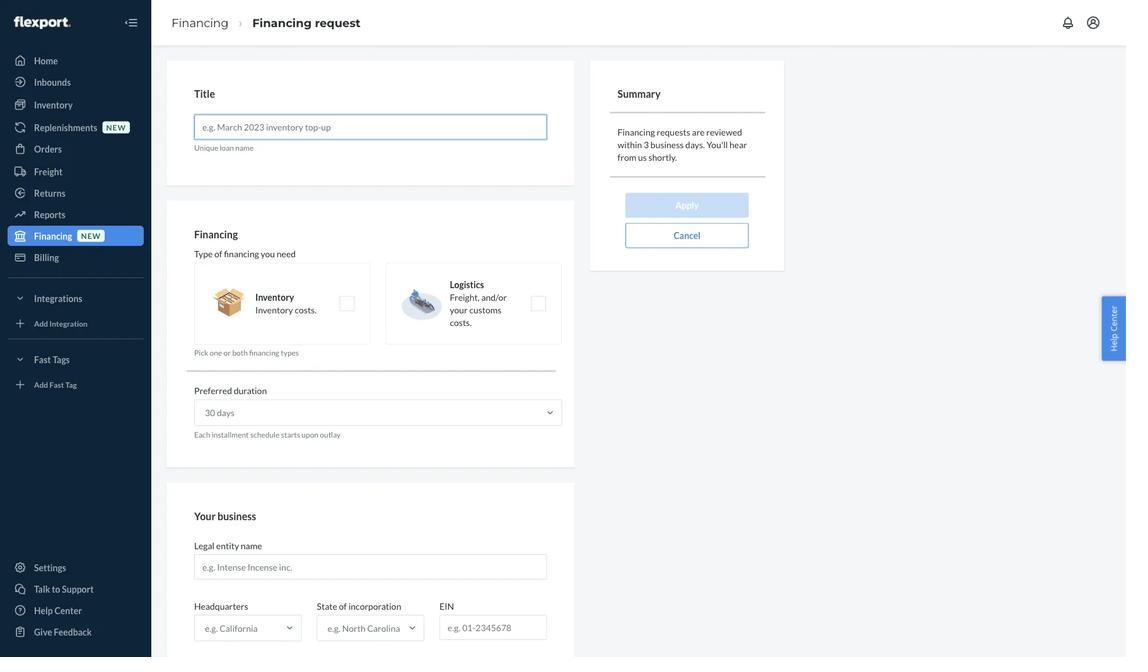 Task type: locate. For each thing, give the bounding box(es) containing it.
2 add from the top
[[34, 380, 48, 389]]

cancel
[[674, 230, 701, 241]]

of right the type
[[214, 248, 222, 259]]

financing inside financing requests are reviewed within 3 business days. you'll hear from us shortly.
[[618, 127, 655, 138]]

0 vertical spatial of
[[214, 248, 222, 259]]

0 vertical spatial fast
[[34, 354, 51, 365]]

both
[[232, 348, 248, 357]]

days.
[[686, 139, 705, 150]]

logistics freight, and/or your customs costs.
[[450, 279, 507, 328]]

1 vertical spatial fast
[[50, 380, 64, 389]]

add fast tag
[[34, 380, 77, 389]]

fast inside dropdown button
[[34, 354, 51, 365]]

pick
[[194, 348, 208, 357]]

tags
[[53, 354, 70, 365]]

inventory down you at the top
[[255, 292, 294, 303]]

financing for financing request
[[252, 16, 312, 30]]

new up orders link
[[106, 123, 126, 132]]

0 vertical spatial name
[[235, 143, 254, 152]]

add for add fast tag
[[34, 380, 48, 389]]

new
[[106, 123, 126, 132], [81, 231, 101, 240]]

e.g. March 2023 inventory top-up field
[[194, 115, 547, 140]]

legal entity name
[[194, 540, 262, 551]]

1 e.g. from the left
[[205, 623, 218, 634]]

inventory for inventory inventory costs.
[[255, 292, 294, 303]]

0 vertical spatial add
[[34, 319, 48, 328]]

give feedback
[[34, 627, 92, 637]]

fast left tag
[[50, 380, 64, 389]]

request
[[315, 16, 361, 30]]

e.g. 01-2345678 text field
[[440, 616, 547, 640]]

logistics
[[450, 279, 484, 290]]

give feedback button
[[8, 622, 144, 642]]

0 horizontal spatial new
[[81, 231, 101, 240]]

2 e.g. from the left
[[328, 623, 341, 634]]

requests
[[657, 127, 691, 138]]

0 vertical spatial business
[[651, 139, 684, 150]]

name
[[235, 143, 254, 152], [241, 540, 262, 551]]

1 horizontal spatial center
[[1109, 306, 1120, 332]]

billing link
[[8, 247, 144, 267]]

help inside button
[[1109, 334, 1120, 352]]

1 vertical spatial help center
[[34, 605, 82, 616]]

entity
[[216, 540, 239, 551]]

inventory down inbounds
[[34, 99, 73, 110]]

schedule
[[250, 430, 280, 439]]

0 horizontal spatial e.g.
[[205, 623, 218, 634]]

costs. inside inventory inventory costs.
[[295, 305, 317, 315]]

inventory inventory costs.
[[255, 292, 317, 315]]

your
[[450, 305, 468, 315]]

open account menu image
[[1086, 15, 1101, 30]]

fast tags
[[34, 354, 70, 365]]

1 vertical spatial new
[[81, 231, 101, 240]]

costs.
[[295, 305, 317, 315], [450, 317, 472, 328]]

inbounds link
[[8, 72, 144, 92]]

inventory
[[34, 99, 73, 110], [255, 292, 294, 303], [255, 305, 293, 315]]

1 vertical spatial center
[[55, 605, 82, 616]]

1 horizontal spatial business
[[651, 139, 684, 150]]

0 horizontal spatial help center
[[34, 605, 82, 616]]

are
[[692, 127, 705, 138]]

fast
[[34, 354, 51, 365], [50, 380, 64, 389]]

help center button
[[1102, 296, 1127, 361]]

of right state in the bottom of the page
[[339, 601, 347, 612]]

e.g. left north
[[328, 623, 341, 634]]

1 horizontal spatial new
[[106, 123, 126, 132]]

customs
[[470, 305, 502, 315]]

settings
[[34, 562, 66, 573]]

fast tags button
[[8, 349, 144, 370]]

0 vertical spatial help center
[[1109, 306, 1120, 352]]

0 horizontal spatial costs.
[[295, 305, 317, 315]]

reports link
[[8, 204, 144, 225]]

north
[[342, 623, 366, 634]]

of for state
[[339, 601, 347, 612]]

costs. up types
[[295, 305, 317, 315]]

financing for financing link
[[172, 16, 229, 30]]

0 vertical spatial inventory
[[34, 99, 73, 110]]

1 horizontal spatial e.g.
[[328, 623, 341, 634]]

1 vertical spatial name
[[241, 540, 262, 551]]

new down reports link
[[81, 231, 101, 240]]

costs. down your
[[450, 317, 472, 328]]

center inside button
[[1109, 306, 1120, 332]]

0 vertical spatial costs.
[[295, 305, 317, 315]]

0 vertical spatial center
[[1109, 306, 1120, 332]]

0 horizontal spatial help
[[34, 605, 53, 616]]

tag
[[65, 380, 77, 389]]

or
[[224, 348, 231, 357]]

returns link
[[8, 183, 144, 203]]

1 horizontal spatial costs.
[[450, 317, 472, 328]]

business up legal entity name
[[218, 510, 256, 522]]

business
[[651, 139, 684, 150], [218, 510, 256, 522]]

new for financing
[[81, 231, 101, 240]]

preferred duration
[[194, 385, 267, 396]]

name right the entity
[[241, 540, 262, 551]]

types
[[281, 348, 299, 357]]

center
[[1109, 306, 1120, 332], [55, 605, 82, 616]]

0 vertical spatial financing
[[224, 248, 259, 259]]

financing link
[[172, 16, 229, 30]]

1 vertical spatial business
[[218, 510, 256, 522]]

0 horizontal spatial of
[[214, 248, 222, 259]]

e.g. down the headquarters
[[205, 623, 218, 634]]

us
[[638, 152, 647, 163]]

california
[[220, 623, 258, 634]]

financing left you at the top
[[224, 248, 259, 259]]

1 horizontal spatial of
[[339, 601, 347, 612]]

inventory up types
[[255, 305, 293, 315]]

freight link
[[8, 161, 144, 182]]

e.g.
[[205, 623, 218, 634], [328, 623, 341, 634]]

each installment schedule starts upon outlay
[[194, 430, 341, 439]]

0 vertical spatial new
[[106, 123, 126, 132]]

1 vertical spatial of
[[339, 601, 347, 612]]

financing
[[224, 248, 259, 259], [249, 348, 279, 357]]

1 vertical spatial inventory
[[255, 292, 294, 303]]

fast left tags
[[34, 354, 51, 365]]

to
[[52, 584, 60, 595]]

reports
[[34, 209, 65, 220]]

days
[[217, 408, 235, 418]]

0 vertical spatial help
[[1109, 334, 1120, 352]]

add left integration
[[34, 319, 48, 328]]

1 vertical spatial add
[[34, 380, 48, 389]]

returns
[[34, 188, 66, 198]]

add down fast tags
[[34, 380, 48, 389]]

financing
[[172, 16, 229, 30], [252, 16, 312, 30], [618, 127, 655, 138], [194, 228, 238, 241], [34, 231, 72, 241]]

1 add from the top
[[34, 319, 48, 328]]

e.g. for e.g. north carolina
[[328, 623, 341, 634]]

your
[[194, 510, 216, 522]]

apply button
[[626, 193, 749, 218]]

business up shortly.
[[651, 139, 684, 150]]

1 vertical spatial costs.
[[450, 317, 472, 328]]

name right 'loan'
[[235, 143, 254, 152]]

cancel button
[[626, 223, 749, 248]]

add inside 'link'
[[34, 380, 48, 389]]

1 horizontal spatial help
[[1109, 334, 1120, 352]]

help center
[[1109, 306, 1120, 352], [34, 605, 82, 616]]

add integration link
[[8, 314, 144, 334]]

type of financing you need
[[194, 248, 296, 259]]

3
[[644, 139, 649, 150]]

add
[[34, 319, 48, 328], [34, 380, 48, 389]]

1 horizontal spatial help center
[[1109, 306, 1120, 352]]

financing right both
[[249, 348, 279, 357]]

help
[[1109, 334, 1120, 352], [34, 605, 53, 616]]



Task type: vqa. For each thing, say whether or not it's contained in the screenshot.
tab
no



Task type: describe. For each thing, give the bounding box(es) containing it.
add integration
[[34, 319, 88, 328]]

inventory for inventory
[[34, 99, 73, 110]]

title
[[194, 88, 215, 100]]

each
[[194, 430, 210, 439]]

replenishments
[[34, 122, 97, 133]]

financing requests are reviewed within 3 business days. you'll hear from us shortly.
[[618, 127, 747, 163]]

talk
[[34, 584, 50, 595]]

integrations
[[34, 293, 82, 304]]

talk to support
[[34, 584, 94, 595]]

name for unique loan name
[[235, 143, 254, 152]]

one
[[210, 348, 222, 357]]

1 vertical spatial help
[[34, 605, 53, 616]]

close navigation image
[[124, 15, 139, 30]]

feedback
[[54, 627, 92, 637]]

hear
[[730, 139, 747, 150]]

upon
[[302, 430, 319, 439]]

home link
[[8, 50, 144, 71]]

fast inside 'link'
[[50, 380, 64, 389]]

apply
[[676, 200, 699, 211]]

e.g. for e.g. california
[[205, 623, 218, 634]]

and/or
[[482, 292, 507, 303]]

support
[[62, 584, 94, 595]]

e.g. north carolina
[[328, 623, 400, 634]]

integration
[[50, 319, 88, 328]]

name for legal entity name
[[241, 540, 262, 551]]

help center inside help center button
[[1109, 306, 1120, 352]]

summary
[[618, 88, 661, 100]]

unique loan name
[[194, 143, 254, 152]]

duration
[[234, 385, 267, 396]]

installment
[[212, 430, 249, 439]]

within
[[618, 139, 642, 150]]

settings link
[[8, 558, 144, 578]]

breadcrumbs navigation
[[161, 4, 371, 41]]

reviewed
[[707, 127, 743, 138]]

billing
[[34, 252, 59, 263]]

30
[[205, 408, 215, 418]]

financing for financing requests are reviewed within 3 business days. you'll hear from us shortly.
[[618, 127, 655, 138]]

0 horizontal spatial center
[[55, 605, 82, 616]]

new for replenishments
[[106, 123, 126, 132]]

orders link
[[8, 139, 144, 159]]

home
[[34, 55, 58, 66]]

carolina
[[367, 623, 400, 634]]

outlay
[[320, 430, 341, 439]]

1 vertical spatial financing
[[249, 348, 279, 357]]

type
[[194, 248, 213, 259]]

2 vertical spatial inventory
[[255, 305, 293, 315]]

30 days
[[205, 408, 235, 418]]

inventory link
[[8, 95, 144, 115]]

need
[[277, 248, 296, 259]]

e.g. california
[[205, 623, 258, 634]]

preferred
[[194, 385, 232, 396]]

loan
[[220, 143, 234, 152]]

integrations button
[[8, 288, 144, 308]]

state of incorporation
[[317, 601, 401, 612]]

add fast tag link
[[8, 375, 144, 395]]

unique
[[194, 143, 218, 152]]

help center inside help center link
[[34, 605, 82, 616]]

incorporation
[[349, 601, 401, 612]]

help center link
[[8, 601, 144, 621]]

pick one or both financing types
[[194, 348, 299, 357]]

freight
[[34, 166, 62, 177]]

inbounds
[[34, 77, 71, 87]]

financing request link
[[252, 16, 361, 30]]

give
[[34, 627, 52, 637]]

costs. inside 'logistics freight, and/or your customs costs.'
[[450, 317, 472, 328]]

flexport logo image
[[14, 16, 71, 29]]

business inside financing requests are reviewed within 3 business days. you'll hear from us shortly.
[[651, 139, 684, 150]]

of for type
[[214, 248, 222, 259]]

state
[[317, 601, 337, 612]]

e.g. Intense Incense inc. field
[[194, 555, 547, 580]]

from
[[618, 152, 637, 163]]

your business
[[194, 510, 256, 522]]

you'll
[[707, 139, 728, 150]]

starts
[[281, 430, 300, 439]]

open notifications image
[[1061, 15, 1076, 30]]

headquarters
[[194, 601, 248, 612]]

freight,
[[450, 292, 480, 303]]

shortly.
[[649, 152, 677, 163]]

add for add integration
[[34, 319, 48, 328]]

0 horizontal spatial business
[[218, 510, 256, 522]]

ein
[[440, 601, 454, 612]]

talk to support button
[[8, 579, 144, 599]]

legal
[[194, 540, 215, 551]]



